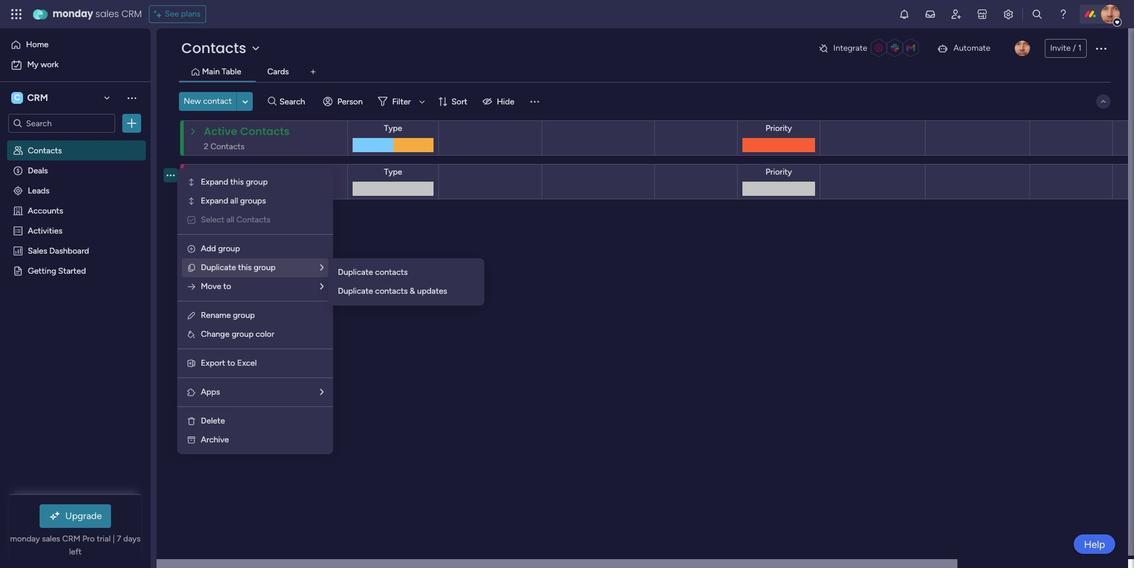 Task type: locate. For each thing, give the bounding box(es) containing it.
archive image
[[187, 436, 196, 445]]

contacts up 'duplicate contacts & updates'
[[375, 268, 408, 278]]

trial
[[97, 535, 111, 545]]

0 horizontal spatial crm
[[27, 92, 48, 103]]

add view image
[[311, 68, 316, 76]]

1 vertical spatial priority
[[766, 167, 792, 177]]

1 vertical spatial add
[[201, 244, 216, 254]]

options image
[[1094, 41, 1108, 56], [126, 118, 138, 129]]

expand for expand all groups
[[201, 196, 228, 206]]

update feed image
[[924, 8, 936, 20]]

0 vertical spatial contacts
[[375, 268, 408, 278]]

0 vertical spatial list arrow image
[[320, 283, 324, 291]]

v2 search image
[[268, 95, 277, 108]]

0 vertical spatial all
[[230, 196, 238, 206]]

help image
[[1057, 8, 1069, 20]]

2 vertical spatial crm
[[62, 535, 80, 545]]

menu
[[177, 168, 333, 455]]

sales for monday sales crm
[[95, 7, 119, 21]]

0 vertical spatial expand
[[201, 177, 228, 187]]

1 vertical spatial list arrow image
[[320, 389, 324, 397]]

Search field
[[277, 93, 312, 110]]

this down add group
[[238, 263, 252, 273]]

0 vertical spatial crm
[[121, 7, 142, 21]]

automate button
[[932, 39, 995, 58]]

0 vertical spatial this
[[230, 177, 244, 187]]

1 vertical spatial contacts
[[375, 286, 408, 297]]

0 vertical spatial priority field
[[763, 122, 795, 135]]

all left 'groups'
[[230, 196, 238, 206]]

collapse image
[[1099, 97, 1108, 106]]

export to excel
[[201, 359, 257, 369]]

invite
[[1050, 43, 1071, 53]]

add inside add new group button
[[202, 217, 217, 227]]

select all contacts menu item
[[187, 213, 324, 227]]

0 vertical spatial sales
[[95, 7, 119, 21]]

1 vertical spatial type
[[384, 167, 402, 177]]

1 list arrow image from the top
[[320, 283, 324, 291]]

activities
[[28, 226, 62, 236]]

new contact
[[184, 96, 232, 106]]

crm left see on the left top of page
[[121, 7, 142, 21]]

2 priority field from the top
[[763, 166, 795, 179]]

list arrow image for apps
[[320, 389, 324, 397]]

home
[[26, 40, 49, 50]]

contacts left &
[[375, 286, 408, 297]]

duplicate down duplicate contacts
[[338, 286, 373, 297]]

rename group
[[201, 311, 255, 321]]

duplicate right list arrow image
[[338, 268, 373, 278]]

contacts up 'groups'
[[250, 168, 299, 183]]

duplicate contacts
[[338, 268, 408, 278]]

move to image
[[187, 282, 196, 292]]

1 horizontal spatial monday
[[53, 7, 93, 21]]

add right add group image
[[201, 244, 216, 254]]

sales
[[95, 7, 119, 21], [42, 535, 60, 545]]

to
[[223, 282, 231, 292], [227, 359, 235, 369]]

active
[[204, 124, 237, 139]]

group right new
[[237, 217, 259, 227]]

days
[[123, 535, 141, 545]]

monday sales crm pro trial |
[[10, 535, 117, 545]]

see plans
[[165, 9, 201, 19]]

1 horizontal spatial crm
[[62, 535, 80, 545]]

tab
[[304, 63, 323, 82]]

export to excel image
[[187, 359, 196, 369]]

archive
[[201, 435, 229, 445]]

to left excel
[[227, 359, 235, 369]]

options image down workspace options icon
[[126, 118, 138, 129]]

2 expand from the top
[[201, 196, 228, 206]]

contacts
[[375, 268, 408, 278], [375, 286, 408, 297]]

1 type from the top
[[384, 123, 402, 133]]

my work link
[[7, 56, 144, 74]]

all inside "menu item"
[[226, 215, 234, 225]]

workspace selection element
[[11, 91, 50, 105]]

option
[[0, 140, 151, 142]]

monday
[[53, 7, 93, 21], [10, 535, 40, 545]]

1 expand from the top
[[201, 177, 228, 187]]

all
[[230, 196, 238, 206], [226, 215, 234, 225]]

crm right the workspace icon
[[27, 92, 48, 103]]

Search in workspace field
[[25, 117, 99, 130]]

angle down image
[[242, 97, 248, 106]]

1 vertical spatial monday
[[10, 535, 40, 545]]

0 vertical spatial to
[[223, 282, 231, 292]]

add for add new group
[[202, 217, 217, 227]]

1 vertical spatial this
[[238, 263, 252, 273]]

add group image
[[187, 245, 196, 254]]

type
[[384, 123, 402, 133], [384, 167, 402, 177]]

tab list
[[179, 63, 1110, 82]]

0 vertical spatial options image
[[1094, 41, 1108, 56]]

group up change group color
[[233, 311, 255, 321]]

all for select
[[226, 215, 234, 225]]

updates
[[417, 286, 447, 297]]

2 horizontal spatial crm
[[121, 7, 142, 21]]

1 horizontal spatial sales
[[95, 7, 119, 21]]

apps image
[[187, 388, 196, 398]]

1 vertical spatial expand
[[201, 196, 228, 206]]

options image right 1
[[1094, 41, 1108, 56]]

1 horizontal spatial options image
[[1094, 41, 1108, 56]]

group
[[246, 177, 268, 187], [237, 217, 259, 227], [218, 244, 240, 254], [254, 263, 276, 273], [233, 311, 255, 321], [232, 330, 254, 340]]

contacts down 'groups'
[[236, 215, 270, 225]]

Inactive Contacts field
[[201, 168, 302, 183]]

1 vertical spatial type field
[[381, 166, 405, 179]]

0 vertical spatial type
[[384, 123, 402, 133]]

contacts down v2 search icon
[[240, 124, 290, 139]]

this for duplicate
[[238, 263, 252, 273]]

sales for monday sales crm pro trial |
[[42, 535, 60, 545]]

add
[[202, 217, 217, 227], [201, 244, 216, 254]]

contacts button
[[179, 38, 265, 58]]

monday sales crm
[[53, 7, 142, 21]]

my work
[[27, 60, 59, 70]]

expand up the select
[[201, 196, 228, 206]]

inactive contacts
[[204, 168, 299, 183]]

list arrow image
[[320, 283, 324, 291], [320, 389, 324, 397]]

leads
[[28, 185, 49, 196]]

monday up home option
[[53, 7, 93, 21]]

0 horizontal spatial sales
[[42, 535, 60, 545]]

dashboard
[[49, 246, 89, 256]]

contacts inside list box
[[28, 145, 62, 155]]

sales up home link
[[95, 7, 119, 21]]

deals
[[28, 165, 48, 175]]

expand this group image
[[187, 178, 196, 187]]

this up expand all groups
[[230, 177, 244, 187]]

0 vertical spatial monday
[[53, 7, 93, 21]]

contact
[[203, 96, 232, 106]]

sales down upgrade button at the left of the page
[[42, 535, 60, 545]]

Priority field
[[763, 122, 795, 135], [763, 166, 795, 179]]

2 list arrow image from the top
[[320, 389, 324, 397]]

list box
[[0, 138, 151, 440]]

invite / 1 button
[[1045, 39, 1087, 58]]

1 contacts from the top
[[375, 268, 408, 278]]

0 vertical spatial priority
[[766, 123, 792, 133]]

0 vertical spatial add
[[202, 217, 217, 227]]

contacts up deals
[[28, 145, 62, 155]]

crm up left
[[62, 535, 80, 545]]

this for expand
[[230, 177, 244, 187]]

plans
[[181, 9, 201, 19]]

/
[[1073, 43, 1076, 53]]

hide
[[497, 97, 514, 107]]

this
[[230, 177, 244, 187], [238, 263, 252, 273]]

contacts
[[181, 38, 246, 58], [240, 124, 290, 139], [28, 145, 62, 155], [250, 168, 299, 183], [236, 215, 270, 225]]

expand all groups
[[201, 196, 266, 206]]

monday for monday sales crm pro trial |
[[10, 535, 40, 545]]

1 vertical spatial priority field
[[763, 166, 795, 179]]

1 vertical spatial sales
[[42, 535, 60, 545]]

to right move
[[223, 282, 231, 292]]

work
[[41, 60, 59, 70]]

contacts up the main
[[181, 38, 246, 58]]

all right the select
[[226, 215, 234, 225]]

change group color image
[[187, 330, 196, 340]]

getting
[[28, 266, 56, 276]]

0 horizontal spatial monday
[[10, 535, 40, 545]]

expand right expand this group image
[[201, 177, 228, 187]]

list arrow image
[[320, 264, 324, 272]]

1 vertical spatial crm
[[27, 92, 48, 103]]

duplicate down add group
[[201, 263, 236, 273]]

rename
[[201, 311, 231, 321]]

Active Contacts field
[[201, 124, 293, 139]]

1 vertical spatial to
[[227, 359, 235, 369]]

apps
[[201, 387, 220, 398]]

duplicate
[[201, 263, 236, 273], [338, 268, 373, 278], [338, 286, 373, 297]]

0 vertical spatial type field
[[381, 122, 405, 135]]

inactive
[[204, 168, 247, 183]]

filter
[[392, 97, 411, 107]]

main table button
[[199, 66, 244, 79]]

see
[[165, 9, 179, 19]]

monday down upgrade button at the left of the page
[[10, 535, 40, 545]]

person button
[[318, 92, 370, 111]]

2 contacts from the top
[[375, 286, 408, 297]]

started
[[58, 266, 86, 276]]

add left new
[[202, 217, 217, 227]]

tab inside tab list
[[304, 63, 323, 82]]

contacts inside "menu item"
[[236, 215, 270, 225]]

group up 'groups'
[[246, 177, 268, 187]]

to for move
[[223, 282, 231, 292]]

sort
[[452, 97, 467, 107]]

contacts for duplicate contacts & updates
[[375, 286, 408, 297]]

1 vertical spatial all
[[226, 215, 234, 225]]

help button
[[1074, 535, 1115, 555]]

sort button
[[433, 92, 474, 111]]

public board image
[[12, 265, 24, 276]]

priority
[[766, 123, 792, 133], [766, 167, 792, 177]]

Type field
[[381, 122, 405, 135], [381, 166, 405, 179]]

1 vertical spatial options image
[[126, 118, 138, 129]]

1 priority from the top
[[766, 123, 792, 133]]



Task type: vqa. For each thing, say whether or not it's contained in the screenshot.
'Auto Fit' button on the top right of the page
no



Task type: describe. For each thing, give the bounding box(es) containing it.
add for add group
[[201, 244, 216, 254]]

duplicate contacts & updates
[[338, 286, 447, 297]]

1 type field from the top
[[381, 122, 405, 135]]

table
[[222, 67, 241, 77]]

integrate button
[[813, 36, 928, 61]]

contacts for duplicate contacts
[[375, 268, 408, 278]]

7 days left
[[69, 535, 141, 558]]

james peterson image
[[1101, 5, 1120, 24]]

my
[[27, 60, 39, 70]]

new
[[219, 217, 235, 227]]

add group
[[201, 244, 240, 254]]

0 horizontal spatial options image
[[126, 118, 138, 129]]

duplicate for duplicate contacts
[[338, 268, 373, 278]]

change group color
[[201, 330, 274, 340]]

person
[[337, 97, 363, 107]]

contacts inside field
[[240, 124, 290, 139]]

accounts
[[28, 206, 63, 216]]

upgrade button
[[39, 505, 111, 529]]

help
[[1084, 539, 1105, 551]]

duplicate for duplicate contacts & updates
[[338, 286, 373, 297]]

workspace options image
[[126, 92, 138, 104]]

group left color
[[232, 330, 254, 340]]

invite members image
[[950, 8, 962, 20]]

see plans button
[[149, 5, 206, 23]]

2 priority from the top
[[766, 167, 792, 177]]

tab list containing main table
[[179, 63, 1110, 82]]

public dashboard image
[[12, 245, 24, 256]]

expand this group
[[201, 177, 268, 187]]

export
[[201, 359, 225, 369]]

group up duplicate this group
[[218, 244, 240, 254]]

select
[[201, 215, 224, 225]]

move to
[[201, 282, 231, 292]]

&
[[410, 286, 415, 297]]

expand all groups image
[[187, 197, 196, 206]]

cards button
[[264, 66, 292, 79]]

contacts inside field
[[250, 168, 299, 183]]

getting started
[[28, 266, 86, 276]]

list arrow image for move to
[[320, 283, 324, 291]]

home option
[[7, 35, 144, 54]]

cards
[[267, 67, 289, 77]]

delete image
[[187, 417, 196, 426]]

|
[[113, 535, 115, 545]]

emails settings image
[[1002, 8, 1014, 20]]

2 type from the top
[[384, 167, 402, 177]]

rename group image
[[187, 311, 196, 321]]

main
[[202, 67, 220, 77]]

2 type field from the top
[[381, 166, 405, 179]]

main table
[[202, 67, 241, 77]]

automate
[[954, 43, 991, 53]]

active contacts
[[204, 124, 290, 139]]

groups
[[240, 196, 266, 206]]

new contact button
[[179, 92, 237, 111]]

move
[[201, 282, 221, 292]]

filter button
[[373, 92, 429, 111]]

excel
[[237, 359, 257, 369]]

crm for monday sales crm pro trial |
[[62, 535, 80, 545]]

left
[[69, 548, 82, 558]]

monday marketplace image
[[976, 8, 988, 20]]

to for export
[[227, 359, 235, 369]]

sales
[[28, 246, 47, 256]]

select product image
[[11, 8, 22, 20]]

menu containing expand this group
[[177, 168, 333, 455]]

new
[[184, 96, 201, 106]]

c
[[14, 93, 20, 103]]

select all contacts
[[201, 215, 270, 225]]

add new group
[[202, 217, 259, 227]]

pro
[[82, 535, 95, 545]]

my work option
[[7, 56, 144, 74]]

all for expand
[[230, 196, 238, 206]]

upgrade
[[65, 511, 102, 522]]

color
[[256, 330, 274, 340]]

duplicate for duplicate this group
[[201, 263, 236, 273]]

7
[[117, 535, 121, 545]]

monday for monday sales crm
[[53, 7, 93, 21]]

crm for monday sales crm
[[121, 7, 142, 21]]

hide button
[[478, 92, 521, 111]]

sales dashboard
[[28, 246, 89, 256]]

notifications image
[[898, 8, 910, 20]]

add new group button
[[180, 213, 264, 232]]

crm inside workspace selection element
[[27, 92, 48, 103]]

group down select all contacts "menu item"
[[254, 263, 276, 273]]

invite / 1
[[1050, 43, 1082, 53]]

duplicate this group
[[201, 263, 276, 273]]

delete
[[201, 416, 225, 426]]

1 priority field from the top
[[763, 122, 795, 135]]

arrow down image
[[415, 95, 429, 109]]

expand for expand this group
[[201, 177, 228, 187]]

group inside add new group button
[[237, 217, 259, 227]]

search everything image
[[1031, 8, 1043, 20]]

duplicate this group image
[[187, 263, 196, 273]]

list box containing contacts
[[0, 138, 151, 440]]

workspace image
[[11, 92, 23, 105]]

change
[[201, 330, 230, 340]]

1
[[1078, 43, 1082, 53]]

home link
[[7, 35, 144, 54]]

integrate
[[833, 43, 867, 53]]

select all contacts image
[[187, 216, 196, 225]]

menu image
[[529, 96, 540, 108]]

james peterson image
[[1015, 41, 1030, 56]]



